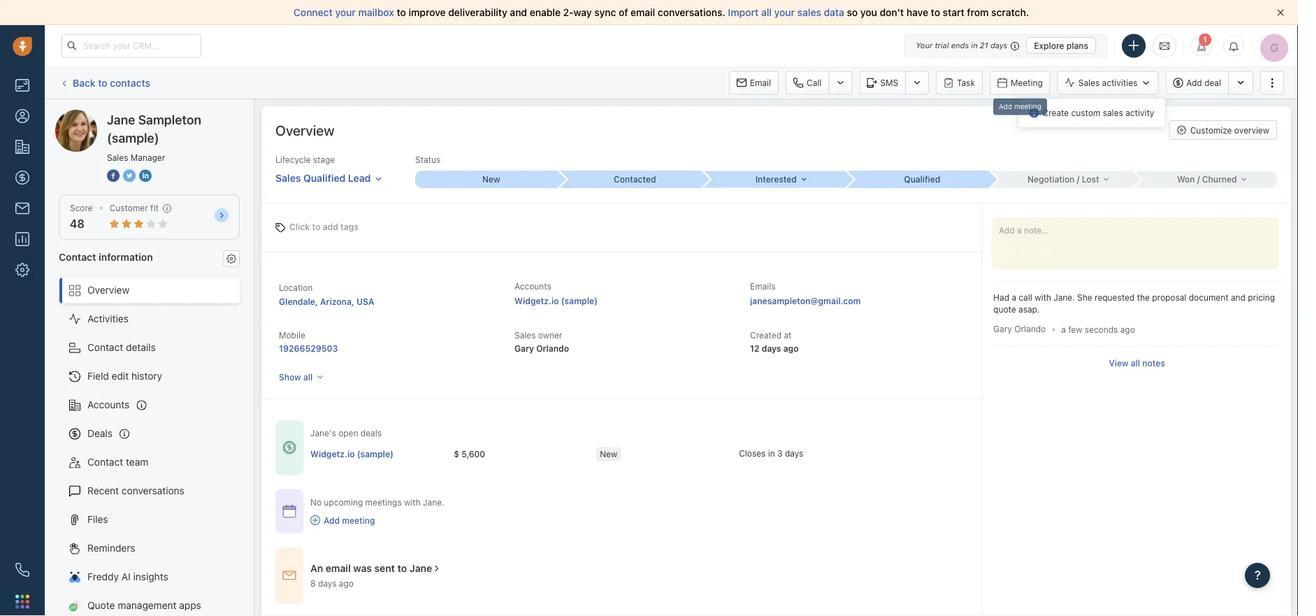 Task type: vqa. For each thing, say whether or not it's contained in the screenshot.
All to the middle
yes



Task type: locate. For each thing, give the bounding box(es) containing it.
contact down 48
[[59, 251, 96, 262]]

a left few
[[1062, 324, 1066, 334]]

ends
[[951, 41, 969, 50]]

import all your sales data link
[[728, 7, 847, 18]]

to right back
[[98, 77, 107, 88]]

all right view
[[1131, 358, 1140, 368]]

your trial ends in 21 days
[[916, 41, 1008, 50]]

contact down activities
[[87, 342, 123, 353]]

0 horizontal spatial jane
[[83, 109, 105, 121]]

0 horizontal spatial jane.
[[423, 497, 444, 507]]

customize overview button
[[1170, 120, 1278, 140]]

1 vertical spatial sales
[[1103, 108, 1124, 118]]

1 horizontal spatial jane.
[[1054, 293, 1075, 302]]

2 vertical spatial all
[[303, 372, 313, 382]]

sampleton down contacts
[[107, 109, 156, 121]]

location glendale, arizona, usa
[[279, 282, 374, 306]]

close image
[[1278, 9, 1285, 16]]

$ 5,600
[[454, 449, 485, 459]]

0 vertical spatial new
[[482, 175, 500, 184]]

call
[[1019, 293, 1033, 302]]

(sample) up owner
[[561, 296, 598, 306]]

and left pricing
[[1231, 293, 1246, 302]]

orlando down asap.
[[1015, 324, 1046, 334]]

2 your from the left
[[774, 7, 795, 18]]

add meeting down upcoming
[[324, 515, 375, 525]]

1 horizontal spatial accounts
[[515, 281, 552, 291]]

2 vertical spatial add
[[324, 515, 340, 525]]

1 vertical spatial accounts
[[87, 399, 130, 411]]

1 vertical spatial jane.
[[423, 497, 444, 507]]

1 vertical spatial orlando
[[536, 343, 569, 353]]

0 vertical spatial jane.
[[1054, 293, 1075, 302]]

jane. inside had a call with jane. she requested the proposal document and pricing quote asap.
[[1054, 293, 1075, 302]]

contact
[[59, 251, 96, 262], [87, 342, 123, 353], [87, 456, 123, 468]]

ago down at at the right bottom of page
[[784, 343, 799, 353]]

0 vertical spatial and
[[510, 7, 527, 18]]

contacted link
[[559, 171, 703, 188]]

email
[[750, 78, 771, 88]]

information
[[99, 251, 153, 262]]

(sample) inside row
[[357, 449, 394, 459]]

sales for sales manager
[[107, 152, 128, 162]]

sales left data
[[798, 7, 822, 18]]

add down meeting button
[[999, 102, 1012, 110]]

sales up custom
[[1079, 78, 1100, 88]]

show
[[279, 372, 301, 382]]

with right meetings
[[404, 497, 421, 507]]

churned
[[1203, 175, 1237, 184]]

lifecycle
[[276, 155, 311, 165]]

deals
[[361, 428, 382, 438]]

accounts inside accounts widgetz.io (sample)
[[515, 281, 552, 291]]

0 horizontal spatial widgetz.io
[[310, 449, 355, 459]]

and left 'enable'
[[510, 7, 527, 18]]

meeting down meeting
[[1014, 102, 1042, 110]]

sales up facebook circled icon
[[107, 152, 128, 162]]

a left call
[[1012, 293, 1017, 302]]

ago down was
[[339, 579, 354, 589]]

customize
[[1191, 125, 1232, 135]]

0 horizontal spatial accounts
[[87, 399, 130, 411]]

1 vertical spatial new
[[600, 449, 618, 459]]

1 horizontal spatial and
[[1231, 293, 1246, 302]]

1 / from the left
[[1077, 175, 1080, 184]]

0 horizontal spatial widgetz.io (sample) link
[[310, 448, 394, 460]]

in left 3
[[768, 449, 775, 458]]

1 vertical spatial meeting
[[342, 515, 375, 525]]

0 horizontal spatial gary
[[515, 343, 534, 353]]

days down "created"
[[762, 343, 781, 353]]

add left deal at the right of the page
[[1187, 78, 1203, 88]]

jane down back
[[83, 109, 105, 121]]

create custom sales activity
[[1043, 108, 1155, 118]]

recent
[[87, 485, 119, 497]]

email button
[[729, 71, 779, 95]]

gary down quote
[[994, 324, 1012, 334]]

call
[[807, 78, 822, 88]]

48
[[70, 217, 85, 231]]

1 vertical spatial all
[[1131, 358, 1140, 368]]

/ right the won
[[1198, 175, 1200, 184]]

0 horizontal spatial all
[[303, 372, 313, 382]]

0 vertical spatial overview
[[276, 122, 335, 138]]

0 vertical spatial accounts
[[515, 281, 552, 291]]

0 horizontal spatial your
[[335, 7, 356, 18]]

days right 3
[[785, 449, 804, 458]]

and
[[510, 7, 527, 18], [1231, 293, 1246, 302]]

overview up activities
[[87, 284, 130, 296]]

widgetz.io down jane's
[[310, 449, 355, 459]]

0 vertical spatial a
[[1012, 293, 1017, 302]]

ago inside created at 12 days ago
[[784, 343, 799, 353]]

with for call
[[1035, 293, 1052, 302]]

customer
[[110, 203, 148, 213]]

0 horizontal spatial a
[[1012, 293, 1017, 302]]

days right 8
[[318, 579, 337, 589]]

view all notes
[[1109, 358, 1165, 368]]

email
[[631, 7, 655, 18], [326, 563, 351, 574]]

sales inside button
[[1079, 78, 1100, 88]]

row
[[310, 440, 882, 469]]

1 vertical spatial and
[[1231, 293, 1246, 302]]

activities
[[87, 313, 129, 324]]

/ inside 'button'
[[1077, 175, 1080, 184]]

emails
[[750, 281, 776, 291]]

1 horizontal spatial add meeting
[[999, 102, 1042, 110]]

/ inside button
[[1198, 175, 1200, 184]]

1 horizontal spatial sales
[[1103, 108, 1124, 118]]

1 vertical spatial in
[[768, 449, 775, 458]]

0 vertical spatial with
[[1035, 293, 1052, 302]]

accounts up the deals
[[87, 399, 130, 411]]

sms button
[[860, 71, 906, 95]]

meeting inside tooltip
[[1014, 102, 1042, 110]]

widgetz.io up owner
[[515, 296, 559, 306]]

freshworks switcher image
[[15, 595, 29, 609]]

1 horizontal spatial ago
[[784, 343, 799, 353]]

1 horizontal spatial orlando
[[1015, 324, 1046, 334]]

0 vertical spatial gary
[[994, 324, 1012, 334]]

negotiation
[[1028, 175, 1075, 184]]

1 vertical spatial gary
[[515, 343, 534, 353]]

jane. right meetings
[[423, 497, 444, 507]]

freddy ai insights
[[87, 571, 168, 583]]

sync
[[595, 7, 616, 18]]

all right import on the right
[[761, 7, 772, 18]]

1 horizontal spatial with
[[1035, 293, 1052, 302]]

add right container_wx8msf4aqz5i3rn1 icon
[[324, 515, 340, 525]]

requested
[[1095, 293, 1135, 302]]

1 horizontal spatial overview
[[276, 122, 335, 138]]

8
[[310, 579, 316, 589]]

jane.
[[1054, 293, 1075, 302], [423, 497, 444, 507]]

0 vertical spatial contact
[[59, 251, 96, 262]]

janesampleton@gmail.com link
[[750, 294, 861, 308]]

1 vertical spatial widgetz.io (sample) link
[[310, 448, 394, 460]]

jane right sent
[[410, 563, 432, 574]]

container_wx8msf4aqz5i3rn1 image left widgetz.io (sample)
[[282, 441, 296, 455]]

2 vertical spatial ago
[[339, 579, 354, 589]]

all for show all
[[303, 372, 313, 382]]

manager
[[131, 152, 165, 162]]

1 horizontal spatial email
[[631, 7, 655, 18]]

1 vertical spatial add meeting
[[324, 515, 375, 525]]

created at 12 days ago
[[750, 330, 799, 353]]

sales activities
[[1079, 78, 1138, 88]]

sampleton inside 'jane sampleton (sample)'
[[138, 112, 201, 127]]

2-
[[563, 7, 574, 18]]

contact up recent
[[87, 456, 123, 468]]

have
[[907, 7, 929, 18]]

an
[[310, 563, 323, 574]]

0 horizontal spatial orlando
[[536, 343, 569, 353]]

1 vertical spatial add
[[999, 102, 1012, 110]]

0 horizontal spatial sales
[[798, 7, 822, 18]]

0 vertical spatial ago
[[1121, 324, 1135, 334]]

1 horizontal spatial add
[[999, 102, 1012, 110]]

overview up lifecycle stage
[[276, 122, 335, 138]]

in left 21
[[971, 41, 978, 50]]

sales qualified lead link
[[276, 166, 383, 186]]

1 horizontal spatial a
[[1062, 324, 1066, 334]]

0 vertical spatial add meeting
[[999, 102, 1042, 110]]

way
[[574, 7, 592, 18]]

linkedin circled image
[[139, 168, 152, 183]]

2 / from the left
[[1198, 175, 1200, 184]]

1 vertical spatial widgetz.io
[[310, 449, 355, 459]]

edit
[[112, 370, 129, 382]]

send email image
[[1160, 40, 1170, 52]]

accounts for accounts widgetz.io (sample)
[[515, 281, 552, 291]]

1 horizontal spatial widgetz.io
[[515, 296, 559, 306]]

orlando down owner
[[536, 343, 569, 353]]

1 vertical spatial ago
[[784, 343, 799, 353]]

0 vertical spatial widgetz.io (sample) link
[[515, 296, 598, 306]]

0 horizontal spatial meeting
[[342, 515, 375, 525]]

1 vertical spatial with
[[404, 497, 421, 507]]

0 horizontal spatial with
[[404, 497, 421, 507]]

connect your mailbox to improve deliverability and enable 2-way sync of email conversations. import all your sales data so you don't have to start from scratch.
[[294, 7, 1029, 18]]

0 horizontal spatial overview
[[87, 284, 130, 296]]

sales owner gary orlando
[[515, 330, 569, 353]]

0 vertical spatial meeting
[[1014, 102, 1042, 110]]

0 vertical spatial in
[[971, 41, 978, 50]]

container_wx8msf4aqz5i3rn1 image
[[310, 515, 320, 525]]

email up 8 days ago
[[326, 563, 351, 574]]

and inside had a call with jane. she requested the proposal document and pricing quote asap.
[[1231, 293, 1246, 302]]

to right sent
[[398, 563, 407, 574]]

with right call
[[1035, 293, 1052, 302]]

location
[[279, 282, 313, 292]]

a inside had a call with jane. she requested the proposal document and pricing quote asap.
[[1012, 293, 1017, 302]]

start
[[943, 7, 965, 18]]

files
[[87, 514, 108, 525]]

0 horizontal spatial /
[[1077, 175, 1080, 184]]

jane down contacts
[[107, 112, 135, 127]]

sales left owner
[[515, 330, 536, 340]]

quote
[[87, 600, 115, 611]]

sales for sales qualified lead
[[276, 172, 301, 184]]

0 vertical spatial widgetz.io
[[515, 296, 559, 306]]

accounts for accounts
[[87, 399, 130, 411]]

2 horizontal spatial all
[[1131, 358, 1140, 368]]

0 horizontal spatial and
[[510, 7, 527, 18]]

ago right seconds
[[1121, 324, 1135, 334]]

1 horizontal spatial gary
[[994, 324, 1012, 334]]

(sample)
[[158, 109, 198, 121], [107, 130, 159, 145], [561, 296, 598, 306], [357, 449, 394, 459]]

a few seconds ago
[[1062, 324, 1135, 334]]

email right of
[[631, 7, 655, 18]]

add inside button
[[1187, 78, 1203, 88]]

jane. left she
[[1054, 293, 1075, 302]]

import
[[728, 7, 759, 18]]

0 vertical spatial all
[[761, 7, 772, 18]]

meeting down upcoming
[[342, 515, 375, 525]]

sales for sales activities
[[1079, 78, 1100, 88]]

all for view all notes
[[1131, 358, 1140, 368]]

2 horizontal spatial add
[[1187, 78, 1203, 88]]

add meeting down meeting button
[[999, 102, 1042, 110]]

1 vertical spatial overview
[[87, 284, 130, 296]]

widgetz.io (sample) link up owner
[[515, 296, 598, 306]]

1 horizontal spatial /
[[1198, 175, 1200, 184]]

/ left lost
[[1077, 175, 1080, 184]]

contact for contact details
[[87, 342, 123, 353]]

0 horizontal spatial email
[[326, 563, 351, 574]]

sampleton up manager
[[138, 112, 201, 127]]

ai
[[122, 571, 131, 583]]

ago
[[1121, 324, 1135, 334], [784, 343, 799, 353], [339, 579, 354, 589]]

1 vertical spatial contact
[[87, 342, 123, 353]]

all right show
[[303, 372, 313, 382]]

glendale, arizona, usa link
[[279, 296, 374, 306]]

quote
[[994, 305, 1016, 314]]

contacted
[[614, 175, 656, 184]]

add
[[323, 222, 338, 232]]

container_wx8msf4aqz5i3rn1 image
[[282, 441, 296, 455], [282, 504, 296, 518], [432, 564, 442, 574], [282, 569, 296, 583]]

sales inside 'sales owner gary orlando'
[[515, 330, 536, 340]]

create
[[1043, 108, 1069, 118]]

days
[[991, 41, 1008, 50], [762, 343, 781, 353], [785, 449, 804, 458], [318, 579, 337, 589]]

1 horizontal spatial qualified
[[904, 175, 941, 184]]

2 vertical spatial contact
[[87, 456, 123, 468]]

your left mailbox
[[335, 7, 356, 18]]

your right import on the right
[[774, 7, 795, 18]]

contact details
[[87, 342, 156, 353]]

accounts up owner
[[515, 281, 552, 291]]

0 horizontal spatial in
[[768, 449, 775, 458]]

connect your mailbox link
[[294, 7, 397, 18]]

jane's
[[310, 428, 336, 438]]

to left start
[[931, 7, 941, 18]]

gary down accounts widgetz.io (sample) at left
[[515, 343, 534, 353]]

days inside created at 12 days ago
[[762, 343, 781, 353]]

2 horizontal spatial ago
[[1121, 324, 1135, 334]]

jane sampleton (sample) up manager
[[107, 112, 201, 145]]

(sample) down deals
[[357, 449, 394, 459]]

view
[[1109, 358, 1129, 368]]

scratch.
[[992, 7, 1029, 18]]

0 vertical spatial add
[[1187, 78, 1203, 88]]

1 horizontal spatial meeting
[[1014, 102, 1042, 110]]

widgetz.io (sample) link down open
[[310, 448, 394, 460]]

a
[[1012, 293, 1017, 302], [1062, 324, 1066, 334]]

sales down the lifecycle
[[276, 172, 301, 184]]

with inside had a call with jane. she requested the proposal document and pricing quote asap.
[[1035, 293, 1052, 302]]

had
[[994, 293, 1010, 302]]

jane
[[83, 109, 105, 121], [107, 112, 135, 127], [410, 563, 432, 574]]

1 horizontal spatial jane
[[107, 112, 135, 127]]

orlando
[[1015, 324, 1046, 334], [536, 343, 569, 353]]

0 horizontal spatial add meeting
[[324, 515, 375, 525]]

mobile 19266529503
[[279, 330, 338, 353]]

sales left activity
[[1103, 108, 1124, 118]]

1 horizontal spatial your
[[774, 7, 795, 18]]

1 horizontal spatial widgetz.io (sample) link
[[515, 296, 598, 306]]

to
[[397, 7, 406, 18], [931, 7, 941, 18], [98, 77, 107, 88], [312, 222, 321, 232], [398, 563, 407, 574]]



Task type: describe. For each thing, give the bounding box(es) containing it.
8 days ago
[[310, 579, 354, 589]]

conversations.
[[658, 7, 726, 18]]

status
[[415, 155, 441, 165]]

days right 21
[[991, 41, 1008, 50]]

container_wx8msf4aqz5i3rn1 image left container_wx8msf4aqz5i3rn1 icon
[[282, 504, 296, 518]]

at
[[784, 330, 792, 340]]

history
[[131, 370, 162, 382]]

0 horizontal spatial add
[[324, 515, 340, 525]]

back to contacts link
[[59, 72, 151, 94]]

mailbox
[[358, 7, 394, 18]]

phone image
[[15, 563, 29, 577]]

gary inside 'sales owner gary orlando'
[[515, 343, 534, 353]]

freddy
[[87, 571, 119, 583]]

0 vertical spatial orlando
[[1015, 324, 1046, 334]]

gary orlando
[[994, 324, 1046, 334]]

contact team
[[87, 456, 148, 468]]

sent
[[375, 563, 395, 574]]

1 horizontal spatial new
[[600, 449, 618, 459]]

lead
[[348, 172, 371, 184]]

interested button
[[703, 171, 846, 188]]

team
[[126, 456, 148, 468]]

widgetz.io inside accounts widgetz.io (sample)
[[515, 296, 559, 306]]

orlando inside 'sales owner gary orlando'
[[536, 343, 569, 353]]

created
[[750, 330, 782, 340]]

sales activities button
[[1058, 71, 1166, 95]]

contact information
[[59, 251, 153, 262]]

row containing closes in 3 days
[[310, 440, 882, 469]]

customer fit
[[110, 203, 159, 213]]

won / churned
[[1177, 175, 1237, 184]]

you
[[861, 7, 877, 18]]

reminders
[[87, 542, 135, 554]]

arizona,
[[320, 296, 354, 306]]

meeting button
[[990, 71, 1051, 95]]

janesampleton@gmail.com
[[750, 296, 861, 306]]

contacts
[[110, 77, 150, 88]]

seconds
[[1085, 324, 1118, 334]]

Search your CRM... text field
[[62, 34, 201, 58]]

widgetz.io (sample)
[[310, 449, 394, 459]]

0 horizontal spatial qualified
[[303, 172, 346, 184]]

interested link
[[703, 171, 846, 188]]

19266529503
[[279, 343, 338, 353]]

accounts widgetz.io (sample)
[[515, 281, 598, 306]]

sms
[[881, 78, 899, 88]]

task button
[[936, 71, 983, 95]]

/ for negotiation
[[1077, 175, 1080, 184]]

jane inside 'jane sampleton (sample)'
[[107, 112, 135, 127]]

1 your from the left
[[335, 7, 356, 18]]

emails janesampleton@gmail.com
[[750, 281, 861, 306]]

jane. for meetings
[[423, 497, 444, 507]]

add meeting tooltip
[[994, 98, 1047, 119]]

meeting
[[1011, 78, 1043, 88]]

widgetz.io (sample) link inside row
[[310, 448, 394, 460]]

add inside tooltip
[[999, 102, 1012, 110]]

/ for won
[[1198, 175, 1200, 184]]

1 vertical spatial a
[[1062, 324, 1066, 334]]

container_wx8msf4aqz5i3rn1 image left 8
[[282, 569, 296, 583]]

to right mailbox
[[397, 7, 406, 18]]

3
[[778, 449, 783, 458]]

the
[[1137, 293, 1150, 302]]

customize overview
[[1191, 125, 1270, 135]]

conversations
[[122, 485, 184, 497]]

connect
[[294, 7, 333, 18]]

owner
[[538, 330, 562, 340]]

score 48
[[70, 203, 93, 231]]

details
[[126, 342, 156, 353]]

1 link
[[1192, 35, 1213, 56]]

interested
[[756, 175, 797, 184]]

1 horizontal spatial all
[[761, 7, 772, 18]]

trial
[[935, 41, 949, 50]]

she
[[1078, 293, 1093, 302]]

click
[[289, 222, 310, 232]]

explore
[[1034, 41, 1065, 50]]

add deal button
[[1166, 71, 1229, 95]]

so
[[847, 7, 858, 18]]

0 horizontal spatial new
[[482, 175, 500, 184]]

lifecycle stage
[[276, 155, 335, 165]]

won / churned link
[[1134, 171, 1278, 188]]

twitter circled image
[[123, 168, 136, 183]]

0 horizontal spatial ago
[[339, 579, 354, 589]]

1 horizontal spatial in
[[971, 41, 978, 50]]

2 horizontal spatial jane
[[410, 563, 432, 574]]

jane's open deals
[[310, 428, 382, 438]]

overview
[[1235, 125, 1270, 135]]

upcoming
[[324, 497, 363, 507]]

$
[[454, 449, 459, 459]]

deals
[[87, 428, 113, 439]]

data
[[824, 7, 845, 18]]

was
[[353, 563, 372, 574]]

notes
[[1143, 358, 1165, 368]]

improve
[[409, 7, 446, 18]]

contact for contact information
[[59, 251, 96, 262]]

don't
[[880, 7, 904, 18]]

won / churned button
[[1134, 171, 1278, 188]]

back to contacts
[[73, 77, 150, 88]]

(sample) up "sales manager"
[[107, 130, 159, 145]]

activity
[[1126, 108, 1155, 118]]

add meeting link
[[310, 514, 444, 526]]

1 vertical spatial email
[[326, 563, 351, 574]]

recent conversations
[[87, 485, 184, 497]]

from
[[967, 7, 989, 18]]

contact for contact team
[[87, 456, 123, 468]]

phone element
[[8, 556, 36, 584]]

meetings
[[365, 497, 402, 507]]

(sample) up manager
[[158, 109, 198, 121]]

to left add on the top left
[[312, 222, 321, 232]]

add meeting inside tooltip
[[999, 102, 1042, 110]]

with for meetings
[[404, 497, 421, 507]]

show all
[[279, 372, 313, 382]]

field edit history
[[87, 370, 162, 382]]

(sample) inside accounts widgetz.io (sample)
[[561, 296, 598, 306]]

had a call with jane. she requested the proposal document and pricing quote asap.
[[994, 293, 1276, 314]]

container_wx8msf4aqz5i3rn1 image right sent
[[432, 564, 442, 574]]

quote management apps
[[87, 600, 201, 611]]

mng settings image
[[227, 254, 236, 263]]

no upcoming meetings with jane.
[[310, 497, 444, 507]]

new link
[[415, 171, 559, 188]]

negotiation / lost button
[[990, 171, 1134, 188]]

enable
[[530, 7, 561, 18]]

your
[[916, 41, 933, 50]]

negotiation / lost
[[1028, 175, 1100, 184]]

0 vertical spatial email
[[631, 7, 655, 18]]

facebook circled image
[[107, 168, 120, 183]]

field
[[87, 370, 109, 382]]

jane sampleton (sample) down contacts
[[83, 109, 198, 121]]

explore plans link
[[1027, 37, 1096, 54]]

management
[[118, 600, 177, 611]]

lost
[[1082, 175, 1100, 184]]

proposal
[[1152, 293, 1187, 302]]

jane. for call
[[1054, 293, 1075, 302]]

0 vertical spatial sales
[[798, 7, 822, 18]]



